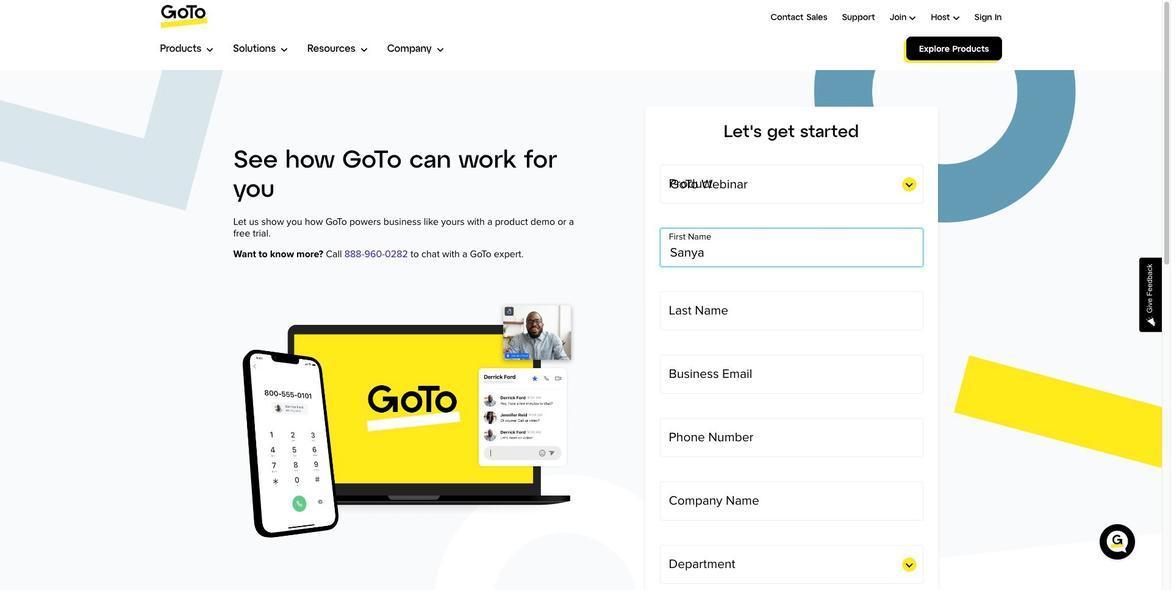 Task type: vqa. For each thing, say whether or not it's contained in the screenshot.
text field
yes



Task type: locate. For each thing, give the bounding box(es) containing it.
None text field
[[660, 228, 923, 267], [660, 292, 923, 331], [660, 228, 923, 267], [660, 292, 923, 331]]

None email field
[[660, 355, 923, 394]]

None text field
[[660, 482, 923, 521]]

None telephone field
[[660, 419, 923, 458]]

using gotoconnect for video conferencing and phone calls on both mobile and desktop image
[[233, 285, 584, 549]]



